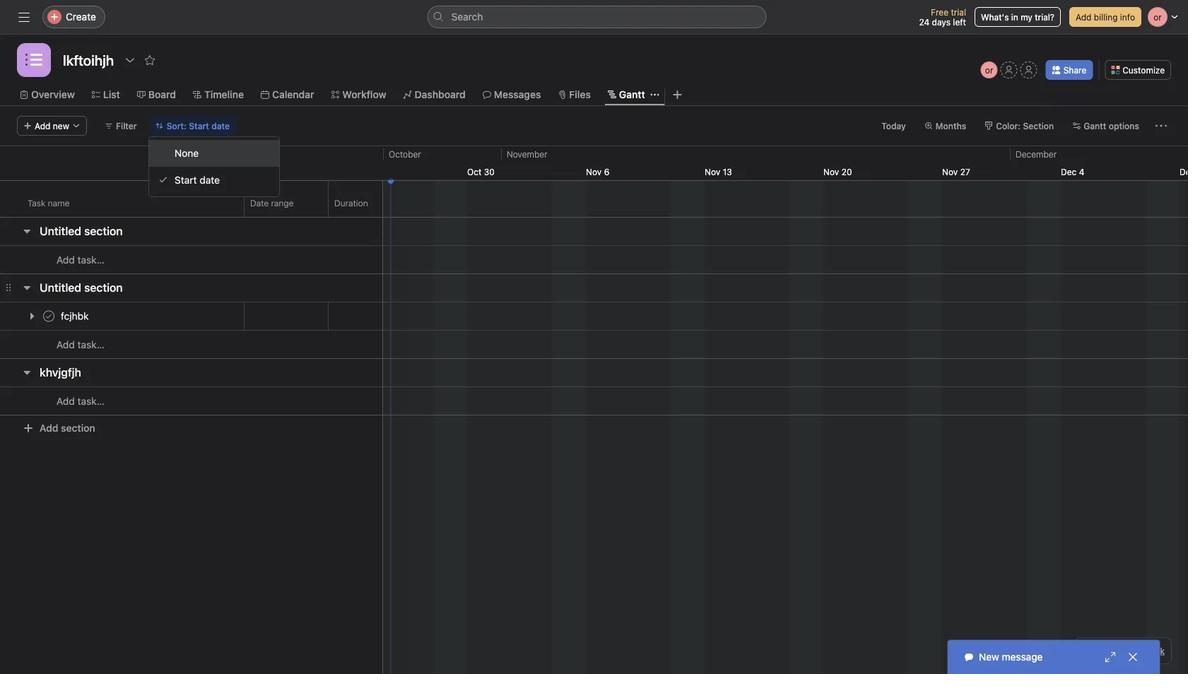 Task type: describe. For each thing, give the bounding box(es) containing it.
add task image
[[88, 367, 100, 378]]

today button
[[875, 116, 912, 136]]

de
[[1180, 167, 1188, 177]]

free
[[931, 7, 949, 17]]

send feedback
[[1105, 646, 1165, 656]]

task
[[28, 198, 46, 208]]

2 add task… button from the top
[[40, 337, 104, 353]]

send
[[1105, 646, 1125, 656]]

name
[[48, 198, 70, 208]]

files
[[569, 89, 591, 100]]

options
[[1109, 121, 1139, 131]]

2 task… from the top
[[77, 339, 104, 351]]

files link
[[558, 87, 591, 102]]

new message
[[979, 651, 1043, 663]]

december
[[1016, 149, 1057, 159]]

what's in my trial?
[[981, 12, 1055, 22]]

november
[[507, 149, 548, 159]]

16
[[247, 167, 256, 177]]

nov 20
[[823, 167, 852, 177]]

add billing info
[[1076, 12, 1135, 22]]

more actions image
[[1156, 120, 1167, 131]]

2 vertical spatial section
[[61, 422, 95, 434]]

sort:
[[167, 121, 187, 131]]

24
[[919, 17, 930, 27]]

close image
[[1127, 652, 1139, 663]]

trial
[[951, 7, 966, 17]]

trial?
[[1035, 12, 1055, 22]]

show options image
[[124, 54, 136, 66]]

section
[[1023, 121, 1054, 131]]

add new
[[35, 121, 69, 131]]

gantt link
[[608, 87, 645, 102]]

share button
[[1046, 60, 1093, 80]]

task… for untitled section
[[77, 254, 104, 266]]

1 vertical spatial start
[[175, 174, 197, 186]]

task name
[[28, 198, 70, 208]]

days
[[932, 17, 951, 27]]

add for the add billing info button
[[1076, 12, 1092, 22]]

list
[[103, 89, 120, 100]]

overview
[[31, 89, 75, 100]]

december dec 4
[[1016, 149, 1085, 177]]

info
[[1120, 12, 1135, 22]]

add task… for untitled section
[[57, 254, 104, 266]]

oct 30
[[467, 167, 495, 177]]

dec
[[1061, 167, 1077, 177]]

my
[[1021, 12, 1033, 22]]

messages
[[494, 89, 541, 100]]

workflow link
[[331, 87, 386, 102]]

nov 27
[[942, 167, 970, 177]]

filter
[[116, 121, 137, 131]]

fcjhbk cell
[[0, 302, 245, 331]]

expand new message image
[[1105, 652, 1116, 663]]

section for second the untitled section button from the bottom of the page
[[84, 224, 123, 238]]

board link
[[137, 87, 176, 102]]

share
[[1064, 65, 1087, 75]]

create
[[66, 11, 96, 23]]

customize button
[[1105, 60, 1171, 80]]

list image
[[25, 52, 42, 69]]

khvjgfjh button
[[40, 360, 81, 385]]

oct for oct 30
[[467, 167, 482, 177]]

add tab image
[[672, 89, 683, 100]]

dashboard
[[415, 89, 466, 100]]

search
[[451, 11, 483, 23]]

20
[[842, 167, 852, 177]]

13
[[723, 167, 732, 177]]

or button
[[981, 61, 998, 78]]

search button
[[427, 6, 767, 28]]

date range
[[250, 198, 294, 208]]

sort: start date button
[[149, 116, 236, 136]]

tab actions image
[[651, 90, 659, 99]]

overview link
[[20, 87, 75, 102]]

start inside popup button
[[189, 121, 209, 131]]

2 add task… row from the top
[[0, 330, 382, 359]]

khvjgfjh
[[40, 366, 81, 379]]

sort: start date
[[167, 121, 230, 131]]

free trial 24 days left
[[919, 7, 966, 27]]

months button
[[918, 116, 973, 136]]

none radio item
[[149, 140, 279, 167]]

30
[[484, 167, 495, 177]]

date
[[250, 198, 269, 208]]

create button
[[42, 6, 105, 28]]



Task type: locate. For each thing, give the bounding box(es) containing it.
1 oct from the left
[[230, 167, 244, 177]]

send feedback link
[[1105, 645, 1165, 657]]

0 horizontal spatial oct
[[230, 167, 244, 177]]

customize
[[1123, 65, 1165, 75]]

untitled section button
[[40, 218, 123, 244], [40, 275, 123, 300]]

add task… button up add section
[[40, 394, 104, 409]]

messages link
[[483, 87, 541, 102]]

1 vertical spatial gantt
[[1084, 121, 1107, 131]]

untitled section button down name
[[40, 218, 123, 244]]

workflow
[[342, 89, 386, 100]]

nov left 27
[[942, 167, 958, 177]]

1 vertical spatial untitled section button
[[40, 275, 123, 300]]

date up none radio item
[[212, 121, 230, 131]]

2 oct from the left
[[467, 167, 482, 177]]

gantt left options
[[1084, 121, 1107, 131]]

0 vertical spatial add task… row
[[0, 245, 382, 274]]

today
[[882, 121, 906, 131]]

nov for nov 6
[[586, 167, 602, 177]]

nov for nov 13
[[705, 167, 720, 177]]

0 vertical spatial collapse task list for this section image
[[21, 282, 33, 293]]

task… up 'add task' image
[[77, 339, 104, 351]]

2 add task… from the top
[[57, 339, 104, 351]]

or
[[985, 65, 994, 75]]

collapse task list for this section image left khvjgfjh button
[[21, 367, 33, 378]]

gantt
[[619, 89, 645, 100], [1084, 121, 1107, 131]]

start
[[189, 121, 209, 131], [175, 174, 197, 186]]

add section button
[[17, 416, 101, 441]]

calendar link
[[261, 87, 314, 102]]

collapse task list for this section image
[[21, 225, 33, 237]]

gantt options button
[[1066, 116, 1146, 136]]

left
[[953, 17, 966, 27]]

3 add task… row from the top
[[0, 387, 382, 416]]

nov left the 6
[[586, 167, 602, 177]]

oct for oct 16
[[230, 167, 244, 177]]

1 vertical spatial collapse task list for this section image
[[21, 367, 33, 378]]

add task… down fcjhbk text box
[[57, 339, 104, 351]]

add up khvjgfjh button
[[57, 339, 75, 351]]

add task… for khvjgfjh
[[57, 395, 104, 407]]

list link
[[92, 87, 120, 102]]

add for add task… button associated with khvjgfjh
[[57, 395, 75, 407]]

1 add task… button from the top
[[40, 252, 104, 268]]

nov for nov 20
[[823, 167, 839, 177]]

nov for nov 27
[[942, 167, 958, 177]]

dashboard link
[[403, 87, 466, 102]]

task… up fcjhbk text box
[[77, 254, 104, 266]]

untitled section up fcjhbk text box
[[40, 281, 123, 294]]

2 vertical spatial add task… row
[[0, 387, 382, 416]]

oct
[[230, 167, 244, 177], [467, 167, 482, 177]]

nov
[[586, 167, 602, 177], [705, 167, 720, 177], [823, 167, 839, 177], [942, 167, 958, 177]]

gantt for gantt
[[619, 89, 645, 100]]

1 untitled from the top
[[40, 224, 81, 238]]

None text field
[[329, 304, 441, 329]]

3 task… from the top
[[77, 395, 104, 407]]

add for add task… button related to untitled section
[[57, 254, 75, 266]]

section
[[84, 224, 123, 238], [84, 281, 123, 294], [61, 422, 95, 434]]

add task… up add section
[[57, 395, 104, 407]]

what's in my trial? button
[[975, 7, 1061, 27]]

color: section button
[[978, 116, 1060, 136]]

2 vertical spatial task…
[[77, 395, 104, 407]]

0 vertical spatial untitled section
[[40, 224, 123, 238]]

what's
[[981, 12, 1009, 22]]

completed image
[[40, 308, 57, 325]]

oct left 30
[[467, 167, 482, 177]]

untitled down name
[[40, 224, 81, 238]]

untitled up completed checkbox
[[40, 281, 81, 294]]

add task… row for khvjgfjh
[[0, 387, 382, 416]]

timeline link
[[193, 87, 244, 102]]

new
[[53, 121, 69, 131]]

expand subtask list for the task fcjhbk image
[[26, 311, 37, 322]]

add section
[[40, 422, 95, 434]]

gantt for gantt options
[[1084, 121, 1107, 131]]

add down khvjgfjh
[[40, 422, 58, 434]]

add task… button down fcjhbk text box
[[40, 337, 104, 353]]

1 add task… row from the top
[[0, 245, 382, 274]]

3 add task… button from the top
[[40, 394, 104, 409]]

add new button
[[17, 116, 87, 136]]

1 vertical spatial untitled section
[[40, 281, 123, 294]]

2 nov from the left
[[705, 167, 720, 177]]

1 untitled section button from the top
[[40, 218, 123, 244]]

add down name
[[57, 254, 75, 266]]

add task… button for untitled section
[[40, 252, 104, 268]]

0 vertical spatial date
[[212, 121, 230, 131]]

task… down 'add task' image
[[77, 395, 104, 407]]

feedback
[[1128, 646, 1165, 656]]

section for second the untitled section button from the top of the page
[[84, 281, 123, 294]]

add up add section
[[57, 395, 75, 407]]

3 nov from the left
[[823, 167, 839, 177]]

1 vertical spatial date
[[200, 174, 220, 186]]

gantt left tab actions image
[[619, 89, 645, 100]]

6
[[604, 167, 610, 177]]

color: section
[[996, 121, 1054, 131]]

0 vertical spatial add task…
[[57, 254, 104, 266]]

calendar
[[272, 89, 314, 100]]

oct 16
[[230, 167, 256, 177]]

27
[[960, 167, 970, 177]]

filter button
[[98, 116, 143, 136]]

in
[[1011, 12, 1018, 22]]

0 vertical spatial untitled
[[40, 224, 81, 238]]

start down none
[[175, 174, 197, 186]]

add task…
[[57, 254, 104, 266], [57, 339, 104, 351], [57, 395, 104, 407]]

expand sidebar image
[[18, 11, 30, 23]]

nov left '13' in the top of the page
[[705, 167, 720, 177]]

1 vertical spatial task…
[[77, 339, 104, 351]]

0 vertical spatial gantt
[[619, 89, 645, 100]]

add left "billing"
[[1076, 12, 1092, 22]]

nov 6
[[586, 167, 610, 177]]

duration
[[334, 198, 368, 208]]

add to starred image
[[144, 54, 156, 66]]

add task… up fcjhbk text box
[[57, 254, 104, 266]]

gantt options
[[1084, 121, 1139, 131]]

1 vertical spatial add task… button
[[40, 337, 104, 353]]

fcjhbk text field
[[58, 309, 93, 323]]

collapse task list for this section image up expand subtask list for the task fcjhbk image
[[21, 282, 33, 293]]

add task… row for untitled section
[[0, 245, 382, 274]]

0 vertical spatial section
[[84, 224, 123, 238]]

date inside sort: start date popup button
[[212, 121, 230, 131]]

1 untitled section from the top
[[40, 224, 123, 238]]

1 vertical spatial add task…
[[57, 339, 104, 351]]

1 nov from the left
[[586, 167, 602, 177]]

months
[[936, 121, 966, 131]]

board
[[148, 89, 176, 100]]

3 add task… from the top
[[57, 395, 104, 407]]

0 vertical spatial add task… button
[[40, 252, 104, 268]]

None text field
[[59, 47, 117, 73]]

4
[[1079, 167, 1085, 177]]

october
[[389, 149, 421, 159]]

untitled section down name
[[40, 224, 123, 238]]

untitled section button up fcjhbk text box
[[40, 275, 123, 300]]

nov 13
[[705, 167, 732, 177]]

add task… button up fcjhbk text box
[[40, 252, 104, 268]]

add task… button for khvjgfjh
[[40, 394, 104, 409]]

start date
[[175, 174, 220, 186]]

1 horizontal spatial oct
[[467, 167, 482, 177]]

1 vertical spatial section
[[84, 281, 123, 294]]

task… for khvjgfjh
[[77, 395, 104, 407]]

2 untitled section button from the top
[[40, 275, 123, 300]]

collapse task list for this section image
[[21, 282, 33, 293], [21, 367, 33, 378]]

2 vertical spatial add task…
[[57, 395, 104, 407]]

1 task… from the top
[[77, 254, 104, 266]]

gantt inside gantt link
[[619, 89, 645, 100]]

color:
[[996, 121, 1021, 131]]

0 vertical spatial untitled section button
[[40, 218, 123, 244]]

4 nov from the left
[[942, 167, 958, 177]]

nov left the 20
[[823, 167, 839, 177]]

billing
[[1094, 12, 1118, 22]]

2 collapse task list for this section image from the top
[[21, 367, 33, 378]]

untitled section
[[40, 224, 123, 238], [40, 281, 123, 294]]

1 add task… from the top
[[57, 254, 104, 266]]

search list box
[[427, 6, 767, 28]]

Completed checkbox
[[40, 308, 57, 325]]

0 horizontal spatial gantt
[[619, 89, 645, 100]]

2 untitled from the top
[[40, 281, 81, 294]]

add task… row
[[0, 245, 382, 274], [0, 330, 382, 359], [0, 387, 382, 416]]

date
[[212, 121, 230, 131], [200, 174, 220, 186]]

1 vertical spatial add task… row
[[0, 330, 382, 359]]

task…
[[77, 254, 104, 266], [77, 339, 104, 351], [77, 395, 104, 407]]

1 vertical spatial untitled
[[40, 281, 81, 294]]

0 vertical spatial task…
[[77, 254, 104, 266]]

gantt inside gantt options button
[[1084, 121, 1107, 131]]

0 vertical spatial start
[[189, 121, 209, 131]]

date down none radio item
[[200, 174, 220, 186]]

1 horizontal spatial gantt
[[1084, 121, 1107, 131]]

1 collapse task list for this section image from the top
[[21, 282, 33, 293]]

range
[[271, 198, 294, 208]]

start right sort: at the top left
[[189, 121, 209, 131]]

none
[[175, 147, 199, 159]]

add billing info button
[[1069, 7, 1142, 27]]

timeline
[[204, 89, 244, 100]]

add for second add task… button from the top
[[57, 339, 75, 351]]

2 vertical spatial add task… button
[[40, 394, 104, 409]]

oct left 16
[[230, 167, 244, 177]]

2 untitled section from the top
[[40, 281, 123, 294]]

add left new
[[35, 121, 51, 131]]

add inside 'dropdown button'
[[35, 121, 51, 131]]



Task type: vqa. For each thing, say whether or not it's contained in the screenshot.
16
yes



